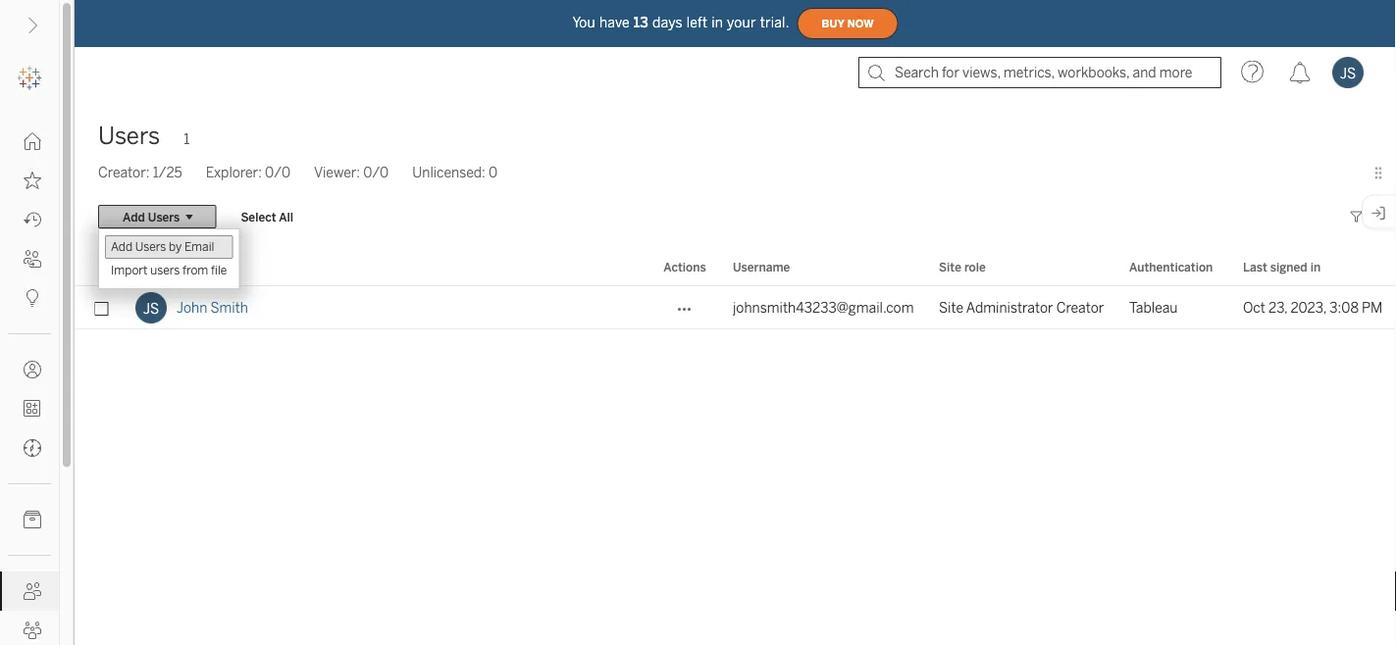 Task type: locate. For each thing, give the bounding box(es) containing it.
23,
[[1269, 300, 1288, 316]]

2 0/0 from the left
[[363, 164, 389, 181]]

signed
[[1271, 260, 1308, 274]]

main navigation. press the up and down arrow keys to access links. element
[[0, 122, 59, 646]]

0/0 for explorer: 0/0
[[265, 164, 291, 181]]

display name
[[135, 260, 211, 274]]

users inside add users by email import users from file
[[135, 240, 166, 254]]

add up import
[[111, 240, 133, 254]]

unlicensed: 0
[[413, 164, 498, 181]]

in
[[712, 14, 724, 31], [1311, 260, 1322, 274]]

site left role at the top of the page
[[939, 260, 962, 274]]

buy
[[822, 17, 845, 30]]

add down creator: 1/25
[[123, 210, 145, 224]]

0 horizontal spatial in
[[712, 14, 724, 31]]

file
[[211, 264, 227, 278]]

explorer:
[[206, 164, 262, 181]]

add
[[123, 210, 145, 224], [111, 240, 133, 254]]

0/0 right viewer:
[[363, 164, 389, 181]]

1 0/0 from the left
[[265, 164, 291, 181]]

1 horizontal spatial in
[[1311, 260, 1322, 274]]

users inside popup button
[[148, 210, 180, 224]]

1 vertical spatial site
[[939, 300, 964, 316]]

add users by email menu item
[[105, 236, 233, 259]]

site inside row
[[939, 300, 964, 316]]

administrator
[[967, 300, 1054, 316]]

0 vertical spatial add
[[123, 210, 145, 224]]

select all button
[[228, 205, 306, 229]]

left
[[687, 14, 708, 31]]

Search for views, metrics, workbooks, and more text field
[[859, 57, 1222, 88]]

1 vertical spatial in
[[1311, 260, 1322, 274]]

john smith link
[[177, 287, 248, 330]]

last signed in
[[1244, 260, 1322, 274]]

in right left
[[712, 14, 724, 31]]

role
[[965, 260, 986, 274]]

1 horizontal spatial 0/0
[[363, 164, 389, 181]]

grid containing john smith
[[75, 249, 1397, 646]]

1 vertical spatial add
[[111, 240, 133, 254]]

0/0 right explorer:
[[265, 164, 291, 181]]

1
[[184, 132, 190, 148]]

select all
[[241, 210, 294, 224]]

users
[[150, 264, 180, 278]]

add for add users by email import users from file
[[111, 240, 133, 254]]

row
[[75, 287, 1397, 330]]

menu
[[99, 230, 239, 289]]

site down 'site role'
[[939, 300, 964, 316]]

from
[[183, 264, 208, 278]]

john
[[177, 300, 207, 316]]

you
[[573, 14, 596, 31]]

0 horizontal spatial 0/0
[[265, 164, 291, 181]]

0 vertical spatial site
[[939, 260, 962, 274]]

users up display
[[135, 240, 166, 254]]

users up creator:
[[98, 122, 160, 150]]

last
[[1244, 260, 1268, 274]]

import
[[111, 264, 148, 278]]

grid
[[75, 249, 1397, 646]]

you have 13 days left in your trial.
[[573, 14, 790, 31]]

email
[[185, 240, 214, 254]]

name
[[180, 260, 211, 274]]

in inside grid
[[1311, 260, 1322, 274]]

viewer: 0/0
[[314, 164, 389, 181]]

users up add users by email menu item
[[148, 210, 180, 224]]

1 vertical spatial users
[[148, 210, 180, 224]]

site for site administrator creator
[[939, 300, 964, 316]]

by
[[169, 240, 182, 254]]

site
[[939, 260, 962, 274], [939, 300, 964, 316]]

buy now
[[822, 17, 874, 30]]

users for add users
[[148, 210, 180, 224]]

add for add users
[[123, 210, 145, 224]]

2 vertical spatial users
[[135, 240, 166, 254]]

creator:
[[98, 164, 150, 181]]

2 site from the top
[[939, 300, 964, 316]]

1 site from the top
[[939, 260, 962, 274]]

users
[[98, 122, 160, 150], [148, 210, 180, 224], [135, 240, 166, 254]]

0/0
[[265, 164, 291, 181], [363, 164, 389, 181]]

add inside add users by email import users from file
[[111, 240, 133, 254]]

select
[[241, 210, 276, 224]]

in right signed
[[1311, 260, 1322, 274]]

add inside popup button
[[123, 210, 145, 224]]

add users button
[[98, 205, 216, 229]]

creator
[[1057, 300, 1105, 316]]



Task type: vqa. For each thing, say whether or not it's contained in the screenshot.
items
no



Task type: describe. For each thing, give the bounding box(es) containing it.
all
[[279, 210, 294, 224]]

johnsmith43233@gmail.com
[[733, 300, 914, 316]]

0/0 for viewer: 0/0
[[363, 164, 389, 181]]

add users by email import users from file
[[111, 240, 227, 278]]

row containing john smith
[[75, 287, 1397, 330]]

add users
[[123, 210, 180, 224]]

users for add users by email import users from file
[[135, 240, 166, 254]]

0 vertical spatial in
[[712, 14, 724, 31]]

site role
[[939, 260, 986, 274]]

creator: 1/25
[[98, 164, 182, 181]]

oct
[[1244, 300, 1266, 316]]

display
[[135, 260, 177, 274]]

explorer: 0/0
[[206, 164, 291, 181]]

smith
[[211, 300, 248, 316]]

0 vertical spatial users
[[98, 122, 160, 150]]

buy now button
[[798, 8, 899, 39]]

navigation panel element
[[0, 59, 59, 646]]

authentication
[[1130, 260, 1214, 274]]

actions
[[664, 260, 707, 274]]

your
[[728, 14, 757, 31]]

days
[[653, 14, 683, 31]]

tableau
[[1130, 300, 1178, 316]]

now
[[848, 17, 874, 30]]

oct 23, 2023, 3:08 pm
[[1244, 300, 1383, 316]]

2023,
[[1291, 300, 1327, 316]]

have
[[600, 14, 630, 31]]

1/25
[[153, 164, 182, 181]]

0
[[489, 164, 498, 181]]

site administrator creator
[[939, 300, 1105, 316]]

trial.
[[760, 14, 790, 31]]

unlicensed:
[[413, 164, 486, 181]]

username
[[733, 260, 791, 274]]

pm
[[1363, 300, 1383, 316]]

13
[[634, 14, 649, 31]]

menu containing add users by email
[[99, 230, 239, 289]]

3:08
[[1330, 300, 1360, 316]]

john smith
[[177, 300, 248, 316]]

viewer:
[[314, 164, 360, 181]]

site for site role
[[939, 260, 962, 274]]



